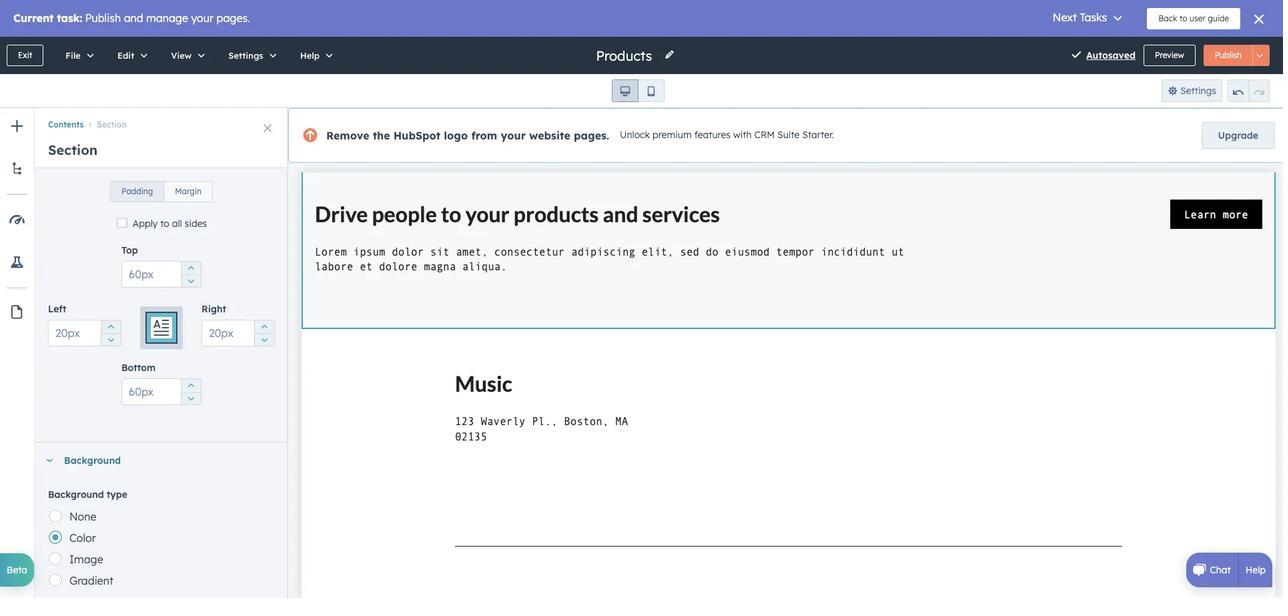 Task type: describe. For each thing, give the bounding box(es) containing it.
exit
[[18, 50, 32, 60]]

background button
[[35, 443, 275, 479]]

group containing padding
[[110, 173, 213, 202]]

exit link
[[7, 45, 44, 66]]

Margin button
[[164, 181, 213, 202]]

remove
[[326, 129, 370, 142]]

with
[[734, 129, 752, 141]]

file button
[[52, 37, 103, 74]]

background for background
[[64, 455, 121, 467]]

type
[[107, 489, 127, 501]]

edit
[[117, 50, 134, 61]]

website
[[529, 129, 571, 142]]

publish
[[1216, 50, 1242, 60]]

unlock premium features with crm suite starter.
[[620, 129, 835, 141]]

hubspot
[[394, 129, 441, 142]]

padding
[[122, 186, 153, 196]]

upgrade link
[[1202, 122, 1276, 149]]

apply
[[133, 218, 158, 230]]

your
[[501, 129, 526, 142]]

60px text field for top
[[122, 261, 202, 288]]

publish button
[[1204, 45, 1254, 66]]

1 vertical spatial section
[[48, 142, 98, 158]]

sides
[[185, 218, 207, 230]]

logo
[[444, 129, 468, 142]]

1 horizontal spatial settings
[[1181, 85, 1217, 97]]

color
[[69, 531, 96, 545]]

publish group
[[1204, 45, 1270, 66]]

unlock
[[620, 129, 650, 141]]

beta button
[[0, 553, 34, 587]]

features
[[695, 129, 731, 141]]

preview
[[1156, 50, 1185, 60]]

0 horizontal spatial settings button
[[215, 37, 286, 74]]

bottom
[[122, 362, 156, 374]]

autosaved
[[1087, 49, 1136, 61]]

starter.
[[803, 129, 835, 141]]

gradient
[[69, 574, 113, 588]]

to
[[160, 218, 169, 230]]

preview button
[[1144, 45, 1196, 66]]

edit button
[[103, 37, 157, 74]]

remove the hubspot logo from your website pages.
[[326, 129, 610, 142]]

autosaved button
[[1087, 47, 1136, 63]]

close image
[[264, 124, 272, 132]]



Task type: vqa. For each thing, say whether or not it's contained in the screenshot.
FILE
yes



Task type: locate. For each thing, give the bounding box(es) containing it.
right
[[202, 303, 226, 315]]

beta
[[7, 564, 27, 576]]

20px text field
[[48, 320, 122, 346], [202, 320, 275, 346]]

apply to all sides
[[133, 218, 207, 230]]

20px text field for left
[[48, 320, 122, 346]]

the
[[373, 129, 390, 142]]

view
[[171, 50, 192, 61]]

0 horizontal spatial help
[[300, 50, 320, 61]]

settings right view button
[[229, 50, 263, 61]]

20px text field for right
[[202, 320, 275, 346]]

section
[[97, 120, 127, 130], [48, 142, 98, 158]]

margin
[[175, 186, 202, 196]]

caret image
[[45, 459, 53, 462]]

0 vertical spatial section
[[97, 120, 127, 130]]

settings down preview button on the top
[[1181, 85, 1217, 97]]

1 vertical spatial background
[[48, 489, 104, 501]]

0 horizontal spatial settings
[[229, 50, 263, 61]]

section button
[[84, 120, 127, 130]]

from
[[472, 129, 498, 142]]

settings
[[229, 50, 263, 61], [1181, 85, 1217, 97]]

upgrade
[[1219, 130, 1259, 142]]

navigation containing contents
[[35, 108, 288, 132]]

background inside background dropdown button
[[64, 455, 121, 467]]

suite
[[778, 129, 800, 141]]

left
[[48, 303, 66, 315]]

contents button
[[48, 120, 84, 130]]

60px text field for bottom
[[122, 379, 202, 405]]

60px text field
[[122, 261, 202, 288], [122, 379, 202, 405]]

0 horizontal spatial 20px text field
[[48, 320, 122, 346]]

1 60px text field from the top
[[122, 261, 202, 288]]

1 vertical spatial help
[[1246, 564, 1266, 576]]

0 vertical spatial 60px text field
[[122, 261, 202, 288]]

top
[[122, 244, 138, 256]]

1 horizontal spatial help
[[1246, 564, 1266, 576]]

1 vertical spatial 60px text field
[[122, 379, 202, 405]]

help
[[300, 50, 320, 61], [1246, 564, 1266, 576]]

2 20px text field from the left
[[202, 320, 275, 346]]

help inside button
[[300, 50, 320, 61]]

1 vertical spatial settings
[[1181, 85, 1217, 97]]

20px text field down left on the bottom of the page
[[48, 320, 122, 346]]

view button
[[157, 37, 215, 74]]

20px text field down the right
[[202, 320, 275, 346]]

1 vertical spatial settings button
[[1162, 79, 1223, 102]]

Padding button
[[110, 181, 164, 202]]

premium
[[653, 129, 692, 141]]

none
[[69, 510, 96, 523]]

60px text field down bottom
[[122, 379, 202, 405]]

60px text field down top
[[122, 261, 202, 288]]

section down the "contents" button
[[48, 142, 98, 158]]

contents
[[48, 120, 84, 130]]

file
[[66, 50, 81, 61]]

help button
[[286, 37, 343, 74]]

0 vertical spatial settings
[[229, 50, 263, 61]]

image
[[69, 553, 103, 566]]

1 20px text field from the left
[[48, 320, 122, 346]]

chat
[[1211, 564, 1232, 576]]

section inside 'navigation'
[[97, 120, 127, 130]]

navigation
[[35, 108, 288, 132]]

group
[[612, 79, 665, 102], [1228, 79, 1270, 102], [110, 173, 213, 202], [181, 261, 201, 288], [101, 320, 121, 346], [254, 320, 274, 346], [181, 379, 201, 405]]

None field
[[595, 46, 657, 64]]

background up none
[[48, 489, 104, 501]]

background type
[[48, 489, 127, 501]]

settings button
[[215, 37, 286, 74], [1162, 79, 1223, 102]]

1 horizontal spatial settings button
[[1162, 79, 1223, 102]]

0 vertical spatial help
[[300, 50, 320, 61]]

0 vertical spatial settings button
[[215, 37, 286, 74]]

crm
[[755, 129, 775, 141]]

2 60px text field from the top
[[122, 379, 202, 405]]

background for background type
[[48, 489, 104, 501]]

0 vertical spatial background
[[64, 455, 121, 467]]

all
[[172, 218, 182, 230]]

pages.
[[574, 129, 610, 142]]

background up background type
[[64, 455, 121, 467]]

section right contents
[[97, 120, 127, 130]]

1 horizontal spatial 20px text field
[[202, 320, 275, 346]]

background
[[64, 455, 121, 467], [48, 489, 104, 501]]



